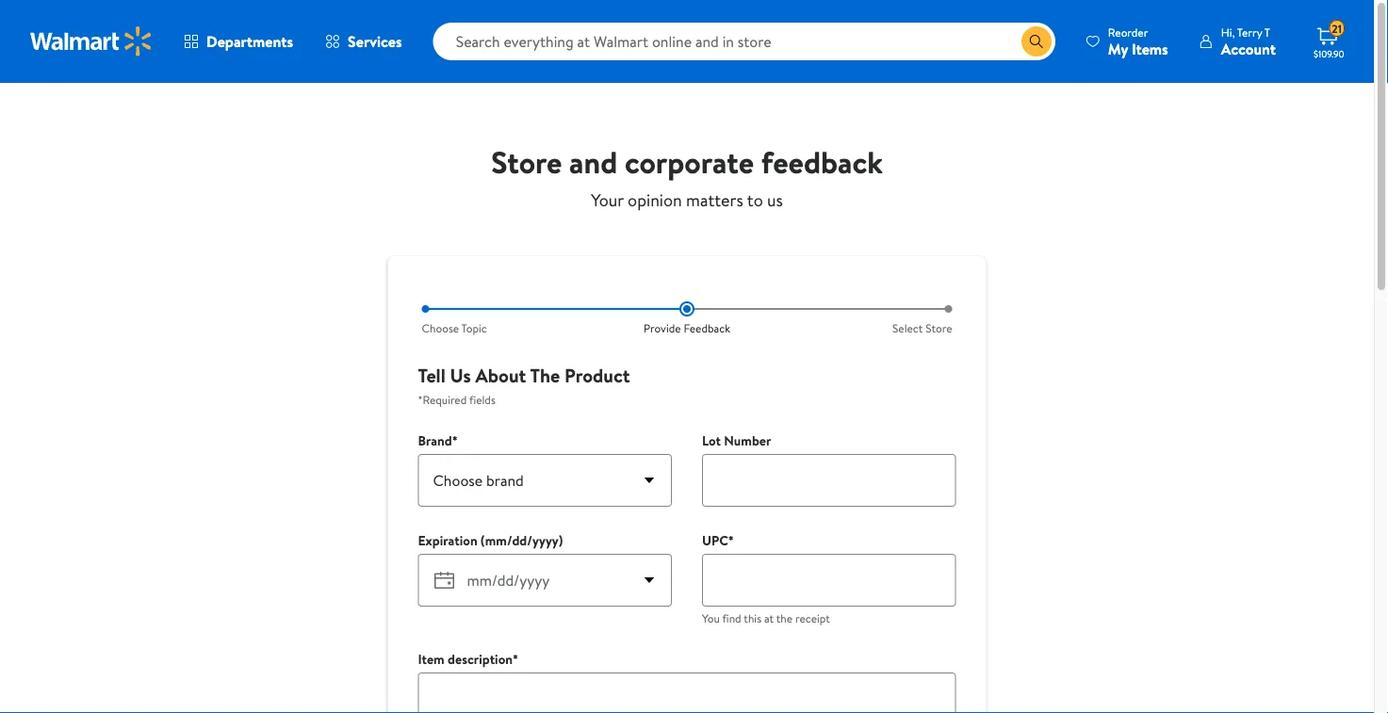 Task type: locate. For each thing, give the bounding box(es) containing it.
0 horizontal spatial store
[[491, 141, 562, 183]]

expiration
[[418, 532, 478, 550]]

Item description* text field
[[418, 673, 956, 714]]

this
[[744, 610, 762, 626]]

store inside store and corporate feedback your opinion matters to us
[[491, 141, 562, 183]]

1 horizontal spatial store
[[926, 320, 953, 336]]

provide feedback list item
[[553, 302, 822, 336]]

select
[[893, 320, 923, 336]]

items
[[1132, 38, 1169, 59]]

expand date picker image
[[638, 569, 661, 592]]

about
[[476, 362, 526, 388]]

store and corporate feedback - provide feedback element
[[388, 256, 987, 714]]

store left and
[[491, 141, 562, 183]]

you
[[702, 610, 720, 626]]

fields
[[469, 392, 496, 408]]

topic
[[462, 320, 487, 336]]

receipt
[[796, 610, 830, 626]]

at
[[764, 610, 774, 626]]

store right select
[[926, 320, 953, 336]]

(mm/dd/yyyy)
[[481, 532, 563, 550]]

choose topic list item
[[418, 302, 553, 336]]

*required
[[418, 392, 467, 408]]

list containing choose topic
[[418, 302, 956, 336]]

item description*
[[418, 651, 519, 669]]

store and corporate feedback your opinion matters to us
[[491, 141, 883, 212]]

store
[[491, 141, 562, 183], [926, 320, 953, 336]]

matters
[[686, 188, 744, 212]]

provide
[[644, 320, 681, 336]]

select store list item
[[822, 302, 956, 336]]

terry
[[1238, 24, 1263, 40]]

0 vertical spatial store
[[491, 141, 562, 183]]

account
[[1222, 38, 1276, 59]]

list
[[418, 302, 956, 336]]

lot
[[702, 432, 721, 450]]

services button
[[309, 19, 418, 64]]

1 vertical spatial store
[[926, 320, 953, 336]]

your
[[591, 188, 624, 212]]

opinion
[[628, 188, 682, 212]]

description*
[[448, 651, 519, 669]]

provide feedback
[[644, 320, 731, 336]]

corporate
[[625, 141, 754, 183]]

Search search field
[[433, 23, 1056, 60]]

brand*
[[418, 432, 458, 450]]



Task type: describe. For each thing, give the bounding box(es) containing it.
us
[[450, 362, 471, 388]]

departments
[[206, 31, 293, 52]]

tell us about the product *required fields
[[418, 362, 630, 408]]

list inside store and corporate feedback - provide feedback element
[[418, 302, 956, 336]]

my
[[1109, 38, 1129, 59]]

departments button
[[168, 19, 309, 64]]

store inside list item
[[926, 320, 953, 336]]

choose topic
[[422, 320, 487, 336]]

find
[[723, 610, 742, 626]]

expiration (mm/dd/yyyy)
[[418, 532, 563, 550]]

feedback
[[762, 141, 883, 183]]

the
[[530, 362, 560, 388]]

upc*
[[702, 532, 734, 550]]

you find this at the receipt
[[702, 610, 830, 626]]

lot number
[[702, 432, 772, 450]]

to
[[747, 188, 763, 212]]

us
[[767, 188, 783, 212]]

search icon image
[[1029, 34, 1044, 49]]

choose
[[422, 320, 459, 336]]

Expiration (mm/dd/yyyy) text field
[[460, 554, 634, 607]]

reorder my items
[[1109, 24, 1169, 59]]

services
[[348, 31, 402, 52]]

$109.90
[[1314, 47, 1345, 60]]

Lot Number text field
[[702, 454, 956, 507]]

Walmart Site-Wide search field
[[433, 23, 1056, 60]]

tell
[[418, 362, 446, 388]]

t
[[1265, 24, 1271, 40]]

21
[[1332, 20, 1342, 36]]

and
[[569, 141, 618, 183]]

hi, terry t account
[[1222, 24, 1276, 59]]

the
[[777, 610, 793, 626]]

feedback
[[684, 320, 731, 336]]

number
[[724, 432, 772, 450]]

reorder
[[1109, 24, 1149, 40]]

select store
[[893, 320, 953, 336]]

item
[[418, 651, 445, 669]]

product
[[565, 362, 630, 388]]

UPC* text field
[[702, 554, 956, 607]]

hi,
[[1222, 24, 1235, 40]]

walmart image
[[30, 26, 153, 57]]



Task type: vqa. For each thing, say whether or not it's contained in the screenshot.
feedback
yes



